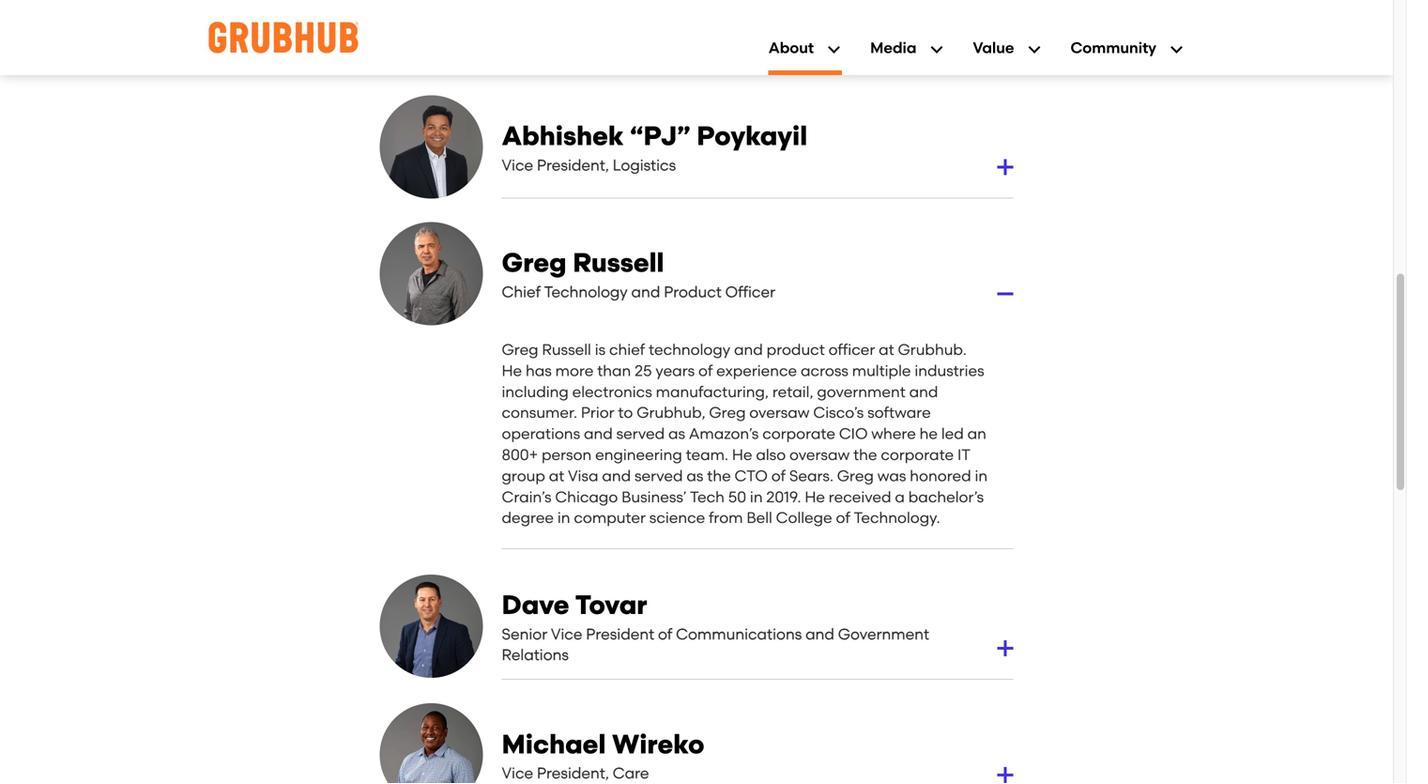 Task type: describe. For each thing, give the bounding box(es) containing it.
"pj"
[[630, 120, 691, 152]]

retail,
[[773, 383, 814, 401]]

operations
[[502, 425, 581, 443]]

software
[[868, 404, 931, 422]]

government
[[839, 625, 930, 643]]

and down the "prior"
[[584, 425, 613, 443]]

computer
[[574, 509, 646, 527]]

cto
[[735, 467, 768, 485]]

of up manufacturing,
[[699, 362, 713, 380]]

he
[[920, 425, 938, 443]]

college
[[776, 509, 833, 527]]

michael
[[502, 729, 606, 760]]

abhishek
[[502, 120, 624, 152]]

dave tovar senior vice president of communications and government relations
[[502, 589, 930, 664]]

poykayil
[[697, 120, 808, 152]]

cisco's
[[814, 404, 864, 422]]

tovar
[[575, 589, 648, 621]]

and up the experience
[[735, 341, 763, 359]]

media
[[871, 39, 917, 57]]

logo image
[[209, 22, 359, 54]]

engineering
[[596, 446, 683, 464]]

russell for greg russell chief technology and product officer
[[573, 247, 665, 279]]

received
[[829, 488, 892, 506]]

about
[[769, 39, 815, 57]]

manufacturing,
[[656, 383, 769, 401]]

1 vertical spatial as
[[687, 467, 704, 485]]

wireko
[[613, 729, 705, 760]]

1 vertical spatial served
[[635, 467, 683, 485]]

government
[[818, 383, 906, 401]]

has
[[526, 362, 552, 380]]

where
[[872, 425, 917, 443]]

1 horizontal spatial the
[[854, 446, 878, 464]]

0 vertical spatial as
[[669, 425, 686, 443]]

grubhub,
[[637, 404, 706, 422]]

tech
[[690, 488, 725, 506]]

greg inside 'greg russell chief technology and product officer'
[[502, 247, 567, 279]]

grubhub.
[[898, 341, 967, 359]]

vice for abhishek
[[502, 156, 534, 174]]

was
[[878, 467, 907, 485]]

including
[[502, 383, 569, 401]]

25
[[635, 362, 652, 380]]

officer
[[829, 341, 876, 359]]

1 horizontal spatial he
[[732, 446, 753, 464]]

from
[[709, 509, 743, 527]]

an
[[968, 425, 987, 443]]

president
[[586, 625, 655, 643]]

media link
[[871, 39, 945, 75]]

honored
[[910, 467, 972, 485]]

community
[[1071, 39, 1157, 57]]

0 vertical spatial served
[[617, 425, 665, 443]]

greg russell is chief technology and product officer at grubhub. he has more than 25 years of experience across multiple industries including electronics manufacturing, retail, government and consumer. prior to grubhub, greg oversaw cisco's software operations and served as amazon's corporate cio where he led an 800+ person engineering team. he also oversaw the corporate it group at visa and served as the cto of sears. greg was honored in crain's chicago business' tech 50 in 2019. he received a bachelor's degree in computer science from bell college of technology.
[[502, 341, 988, 527]]

product
[[767, 341, 825, 359]]

0 horizontal spatial at
[[549, 467, 565, 485]]

vice for dave
[[551, 625, 583, 643]]

chief
[[502, 283, 541, 301]]

business'
[[622, 488, 687, 506]]

sears.
[[790, 467, 834, 485]]

led
[[942, 425, 964, 443]]

about link
[[769, 39, 843, 75]]

communications
[[676, 625, 802, 643]]

and inside 'greg russell chief technology and product officer'
[[632, 283, 661, 301]]

2 horizontal spatial he
[[805, 488, 826, 506]]

greg up received
[[838, 467, 874, 485]]

experience
[[717, 362, 798, 380]]

2019.
[[767, 488, 802, 506]]

800+
[[502, 446, 538, 464]]

senior
[[502, 625, 548, 643]]

michael wireko vice president, care
[[502, 729, 705, 782]]

it
[[958, 446, 971, 464]]

visa
[[568, 467, 599, 485]]

value link
[[974, 39, 1043, 75]]

more
[[556, 362, 594, 380]]



Task type: vqa. For each thing, say whether or not it's contained in the screenshot.


Task type: locate. For each thing, give the bounding box(es) containing it.
of up 2019.
[[772, 467, 786, 485]]

and left government
[[806, 625, 835, 643]]

0 vertical spatial corporate
[[763, 425, 836, 443]]

chicago
[[555, 488, 618, 506]]

vice inside dave tovar senior vice president of communications and government relations
[[551, 625, 583, 643]]

vice down abhishek
[[502, 156, 534, 174]]

0 vertical spatial in
[[975, 467, 988, 485]]

the up tech
[[708, 467, 731, 485]]

2 horizontal spatial in
[[975, 467, 988, 485]]

vice down the michael
[[502, 765, 534, 782]]

of down received
[[836, 509, 851, 527]]

group
[[502, 467, 546, 485]]

technology
[[544, 283, 628, 301]]

1 vertical spatial corporate
[[881, 446, 954, 464]]

served up the engineering
[[617, 425, 665, 443]]

russell up more at the top
[[542, 341, 592, 359]]

across
[[801, 362, 849, 380]]

degree
[[502, 509, 554, 527]]

2 president, from the top
[[537, 765, 610, 782]]

1 horizontal spatial corporate
[[881, 446, 954, 464]]

1 vertical spatial the
[[708, 467, 731, 485]]

a
[[896, 488, 905, 506]]

0 vertical spatial oversaw
[[750, 404, 810, 422]]

in right honored
[[975, 467, 988, 485]]

as down grubhub,
[[669, 425, 686, 443]]

russell
[[573, 247, 665, 279], [542, 341, 592, 359]]

bachelor's
[[909, 488, 985, 506]]

is
[[595, 341, 606, 359]]

corporate up also
[[763, 425, 836, 443]]

team.
[[686, 446, 729, 464]]

oversaw down the retail,
[[750, 404, 810, 422]]

he down sears.
[[805, 488, 826, 506]]

0 horizontal spatial as
[[669, 425, 686, 443]]

electronics
[[573, 383, 653, 401]]

served up business'
[[635, 467, 683, 485]]

corporate down he
[[881, 446, 954, 464]]

50
[[729, 488, 747, 506]]

0 vertical spatial vice
[[502, 156, 534, 174]]

oversaw
[[750, 404, 810, 422], [790, 446, 850, 464]]

and inside dave tovar senior vice president of communications and government relations
[[806, 625, 835, 643]]

person
[[542, 446, 592, 464]]

prior
[[581, 404, 615, 422]]

and left product
[[632, 283, 661, 301]]

president, inside the michael wireko vice president, care
[[537, 765, 610, 782]]

at down person
[[549, 467, 565, 485]]

and
[[632, 283, 661, 301], [735, 341, 763, 359], [910, 383, 939, 401], [584, 425, 613, 443], [602, 467, 631, 485], [806, 625, 835, 643]]

he
[[502, 362, 522, 380], [732, 446, 753, 464], [805, 488, 826, 506]]

1 horizontal spatial as
[[687, 467, 704, 485]]

crain's
[[502, 488, 552, 506]]

of right president
[[658, 625, 673, 643]]

value
[[974, 39, 1015, 57]]

greg up the amazon's
[[710, 404, 746, 422]]

than
[[598, 362, 631, 380]]

vice inside the michael wireko vice president, care
[[502, 765, 534, 782]]

president, down the michael
[[537, 765, 610, 782]]

of
[[699, 362, 713, 380], [772, 467, 786, 485], [836, 509, 851, 527], [658, 625, 673, 643]]

2 vertical spatial he
[[805, 488, 826, 506]]

he up cto
[[732, 446, 753, 464]]

0 horizontal spatial he
[[502, 362, 522, 380]]

0 horizontal spatial the
[[708, 467, 731, 485]]

corporate
[[763, 425, 836, 443], [881, 446, 954, 464]]

greg russell chief technology and product officer
[[502, 247, 776, 301]]

1 horizontal spatial at
[[879, 341, 895, 359]]

0 vertical spatial at
[[879, 341, 895, 359]]

chief
[[610, 341, 645, 359]]

vice inside abhishek "pj" poykayil vice president, logistics
[[502, 156, 534, 174]]

vice up relations
[[551, 625, 583, 643]]

0 vertical spatial russell
[[573, 247, 665, 279]]

consumer.
[[502, 404, 578, 422]]

russell inside 'greg russell chief technology and product officer'
[[573, 247, 665, 279]]

abhishek "pj" poykayil vice president, logistics
[[502, 120, 808, 174]]

and up software
[[910, 383, 939, 401]]

greg up has
[[502, 341, 539, 359]]

1 vertical spatial at
[[549, 467, 565, 485]]

in right 50
[[750, 488, 763, 506]]

logistics
[[613, 156, 676, 174]]

technology.
[[854, 509, 941, 527]]

in down chicago
[[558, 509, 571, 527]]

oversaw up sears.
[[790, 446, 850, 464]]

0 vertical spatial he
[[502, 362, 522, 380]]

the
[[854, 446, 878, 464], [708, 467, 731, 485]]

president, down abhishek
[[537, 156, 610, 174]]

years
[[656, 362, 695, 380]]

science
[[650, 509, 706, 527]]

also
[[756, 446, 786, 464]]

bell
[[747, 509, 773, 527]]

russell for greg russell is chief technology and product officer at grubhub. he has more than 25 years of experience across multiple industries including electronics manufacturing, retail, government and consumer. prior to grubhub, greg oversaw cisco's software operations and served as amazon's corporate cio where he led an 800+ person engineering team. he also oversaw the corporate it group at visa and served as the cto of sears. greg was honored in crain's chicago business' tech 50 in 2019. he received a bachelor's degree in computer science from bell college of technology.
[[542, 341, 592, 359]]

at
[[879, 341, 895, 359], [549, 467, 565, 485]]

president,
[[537, 156, 610, 174], [537, 765, 610, 782]]

cio
[[840, 425, 868, 443]]

at up the multiple
[[879, 341, 895, 359]]

vice
[[502, 156, 534, 174], [551, 625, 583, 643], [502, 765, 534, 782]]

multiple
[[853, 362, 912, 380]]

russell inside the 'greg russell is chief technology and product officer at grubhub. he has more than 25 years of experience across multiple industries including electronics manufacturing, retail, government and consumer. prior to grubhub, greg oversaw cisco's software operations and served as amazon's corporate cio where he led an 800+ person engineering team. he also oversaw the corporate it group at visa and served as the cto of sears. greg was honored in crain's chicago business' tech 50 in 2019. he received a bachelor's degree in computer science from bell college of technology.'
[[542, 341, 592, 359]]

2 vertical spatial in
[[558, 509, 571, 527]]

president, inside abhishek "pj" poykayil vice president, logistics
[[537, 156, 610, 174]]

as
[[669, 425, 686, 443], [687, 467, 704, 485]]

russell up technology
[[573, 247, 665, 279]]

2 vertical spatial vice
[[502, 765, 534, 782]]

0 vertical spatial the
[[854, 446, 878, 464]]

the down cio
[[854, 446, 878, 464]]

1 vertical spatial vice
[[551, 625, 583, 643]]

1 vertical spatial he
[[732, 446, 753, 464]]

1 vertical spatial in
[[750, 488, 763, 506]]

1 president, from the top
[[537, 156, 610, 174]]

industries
[[915, 362, 985, 380]]

greg
[[502, 247, 567, 279], [502, 341, 539, 359], [710, 404, 746, 422], [838, 467, 874, 485]]

greg up chief
[[502, 247, 567, 279]]

amazon's
[[689, 425, 759, 443]]

relations
[[502, 646, 569, 664]]

1 vertical spatial russell
[[542, 341, 592, 359]]

care
[[613, 765, 650, 782]]

and down the engineering
[[602, 467, 631, 485]]

1 vertical spatial president,
[[537, 765, 610, 782]]

as down 'team.'
[[687, 467, 704, 485]]

community link
[[1071, 39, 1185, 75]]

he left has
[[502, 362, 522, 380]]

1 horizontal spatial in
[[750, 488, 763, 506]]

dave
[[502, 589, 570, 621]]

0 horizontal spatial in
[[558, 509, 571, 527]]

1 vertical spatial oversaw
[[790, 446, 850, 464]]

officer
[[726, 283, 776, 301]]

0 horizontal spatial corporate
[[763, 425, 836, 443]]

0 vertical spatial president,
[[537, 156, 610, 174]]

technology
[[649, 341, 731, 359]]

to
[[618, 404, 633, 422]]

product
[[664, 283, 722, 301]]

of inside dave tovar senior vice president of communications and government relations
[[658, 625, 673, 643]]



